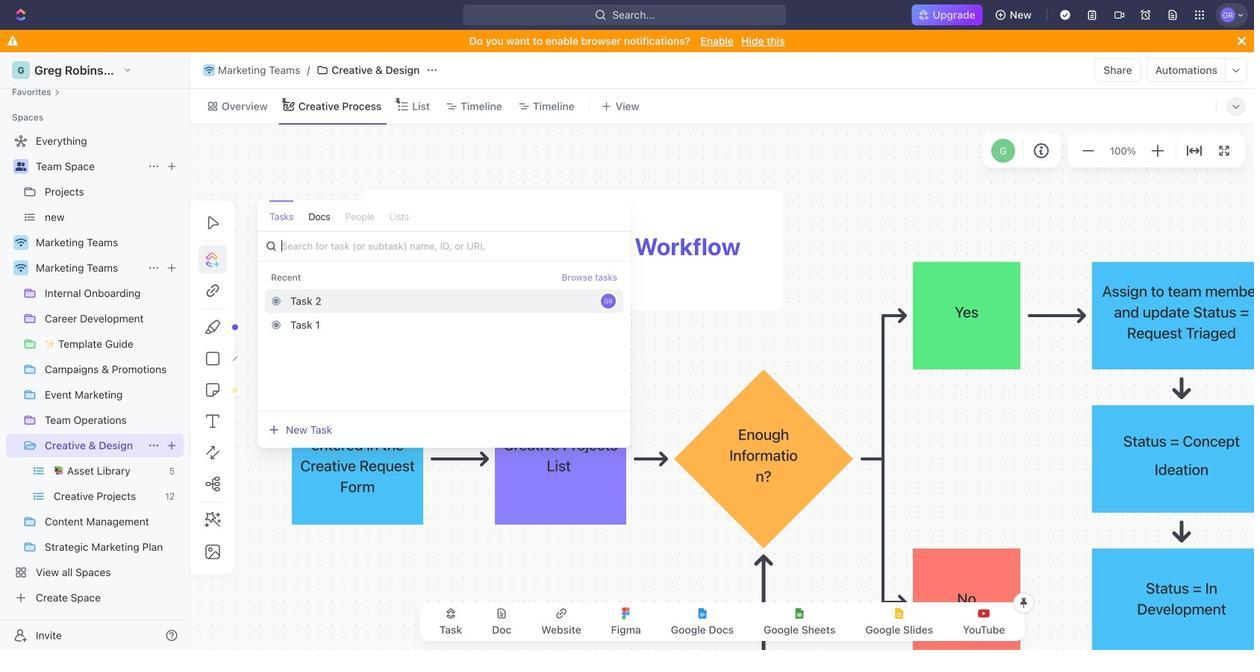 Task type: vqa. For each thing, say whether or not it's contained in the screenshot.
workload on the left top of page
no



Task type: describe. For each thing, give the bounding box(es) containing it.
2 wifi image from the top
[[15, 264, 27, 273]]

Search for task (or subtask) name, ID, or URL text field
[[258, 232, 631, 261]]



Task type: locate. For each thing, give the bounding box(es) containing it.
wifi image
[[204, 66, 214, 74]]

tree inside 'sidebar' navigation
[[6, 129, 184, 610]]

1 vertical spatial wifi image
[[15, 264, 27, 273]]

0 vertical spatial wifi image
[[15, 238, 27, 247]]

tree
[[6, 129, 184, 610]]

greg robinson's workspace, , element
[[12, 61, 30, 79]]

user group image
[[15, 162, 27, 171]]

wifi image
[[15, 238, 27, 247], [15, 264, 27, 273]]

1 wifi image from the top
[[15, 238, 27, 247]]

sidebar navigation
[[0, 52, 193, 650]]



